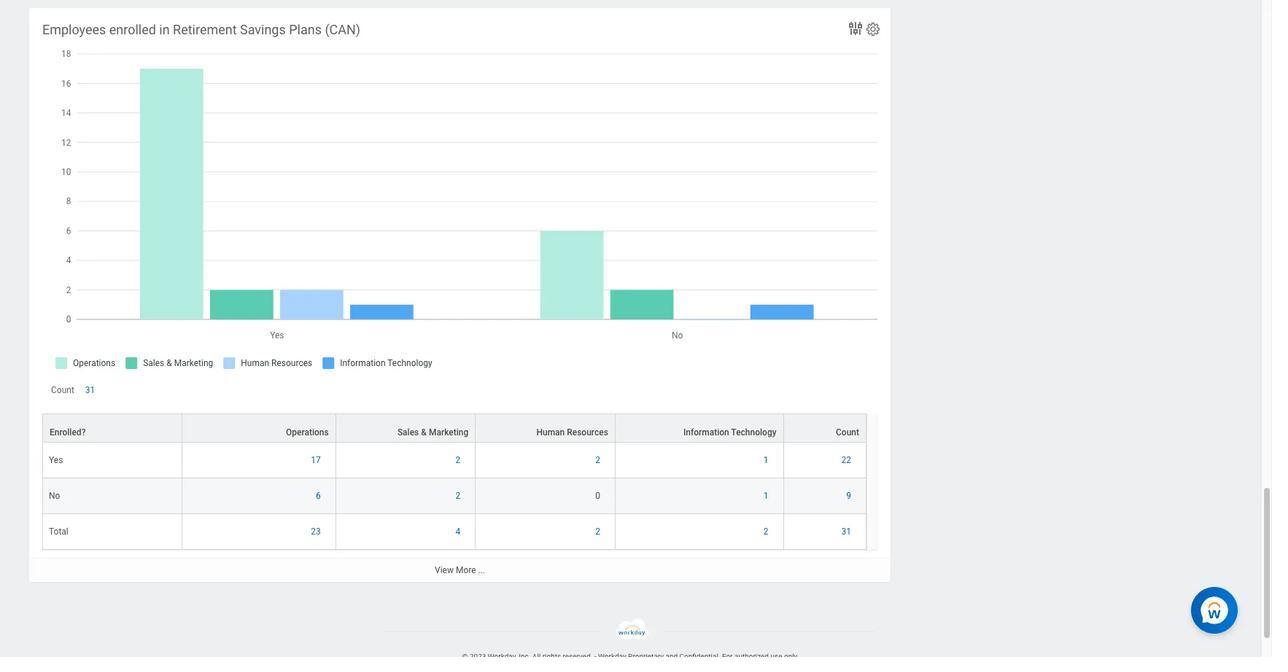 Task type: vqa. For each thing, say whether or not it's contained in the screenshot.


Task type: locate. For each thing, give the bounding box(es) containing it.
enrolled?
[[50, 428, 86, 438]]

human resources button
[[476, 415, 615, 442]]

enrolled
[[109, 22, 156, 37]]

1 horizontal spatial count
[[836, 428, 860, 438]]

row
[[42, 414, 867, 443], [42, 443, 867, 479], [42, 479, 867, 515], [42, 515, 867, 550]]

31
[[85, 385, 95, 396], [842, 527, 851, 537]]

row containing no
[[42, 479, 867, 515]]

employees
[[42, 22, 106, 37]]

1 1 from the top
[[764, 455, 769, 466]]

technology
[[731, 428, 777, 438]]

2
[[456, 455, 461, 466], [595, 455, 600, 466], [456, 491, 461, 501], [595, 527, 600, 537], [764, 527, 769, 537]]

enrolled? button
[[43, 415, 181, 442]]

3 row from the top
[[42, 479, 867, 515]]

0 vertical spatial 1 button
[[764, 455, 771, 466]]

information technology
[[684, 428, 777, 438]]

0 horizontal spatial 31
[[85, 385, 95, 396]]

retirement
[[173, 22, 237, 37]]

0 vertical spatial 1
[[764, 455, 769, 466]]

22
[[842, 455, 851, 466]]

1 button
[[764, 455, 771, 466], [764, 491, 771, 502]]

23 button
[[311, 526, 323, 538]]

employees enrolled in retirement savings plans (can) element
[[29, 8, 891, 582]]

22 button
[[842, 455, 854, 466]]

footer
[[0, 619, 1262, 657]]

31 up enrolled? popup button
[[85, 385, 95, 396]]

1 vertical spatial 31 button
[[842, 526, 854, 538]]

count up the 22 button
[[836, 428, 860, 438]]

6 button
[[316, 491, 323, 502]]

plans
[[289, 22, 322, 37]]

6
[[316, 491, 321, 501]]

savings
[[240, 22, 286, 37]]

1 button for 22
[[764, 455, 771, 466]]

1 row from the top
[[42, 414, 867, 443]]

...
[[478, 566, 485, 576]]

1 vertical spatial 31
[[842, 527, 851, 537]]

count up enrolled?
[[51, 385, 74, 396]]

more
[[456, 566, 476, 576]]

31 button
[[85, 385, 97, 396], [842, 526, 854, 538]]

2 1 button from the top
[[764, 491, 771, 502]]

31 button down "9"
[[842, 526, 854, 538]]

1
[[764, 455, 769, 466], [764, 491, 769, 501]]

1 1 button from the top
[[764, 455, 771, 466]]

1 vertical spatial count
[[836, 428, 860, 438]]

0 horizontal spatial 31 button
[[85, 385, 97, 396]]

operations
[[286, 428, 329, 438]]

sales & marketing
[[398, 428, 469, 438]]

0 vertical spatial 31
[[85, 385, 95, 396]]

1 for 9
[[764, 491, 769, 501]]

human
[[537, 428, 565, 438]]

human resources
[[537, 428, 608, 438]]

1 vertical spatial 1
[[764, 491, 769, 501]]

0 vertical spatial 31 button
[[85, 385, 97, 396]]

sales & marketing button
[[336, 415, 475, 442]]

1 vertical spatial 1 button
[[764, 491, 771, 502]]

2 1 from the top
[[764, 491, 769, 501]]

sales
[[398, 428, 419, 438]]

2 button
[[456, 455, 463, 466], [595, 455, 603, 466], [456, 491, 463, 502], [595, 526, 603, 538], [764, 526, 771, 538]]

0
[[595, 491, 600, 501]]

31 button up enrolled? popup button
[[85, 385, 97, 396]]

configure employees enrolled in retirement savings plans (can) image
[[865, 21, 881, 37]]

resources
[[567, 428, 608, 438]]

31 down "9"
[[842, 527, 851, 537]]

4 row from the top
[[42, 515, 867, 550]]

9
[[847, 491, 851, 501]]

2 row from the top
[[42, 443, 867, 479]]

0 horizontal spatial count
[[51, 385, 74, 396]]

row containing enrolled?
[[42, 414, 867, 443]]

1 horizontal spatial 31 button
[[842, 526, 854, 538]]

count
[[51, 385, 74, 396], [836, 428, 860, 438]]

operations button
[[182, 415, 335, 442]]

row containing total
[[42, 515, 867, 550]]

total
[[49, 527, 68, 537]]



Task type: describe. For each thing, give the bounding box(es) containing it.
17 button
[[311, 455, 323, 466]]

view more ...
[[435, 566, 485, 576]]

count button
[[784, 415, 866, 442]]

no
[[49, 491, 60, 501]]

configure and view chart data image
[[847, 20, 865, 37]]

4 button
[[456, 526, 463, 538]]

row containing yes
[[42, 443, 867, 479]]

count inside popup button
[[836, 428, 860, 438]]

0 vertical spatial count
[[51, 385, 74, 396]]

information
[[684, 428, 729, 438]]

23
[[311, 527, 321, 537]]

view more ... link
[[29, 558, 891, 582]]

(can)
[[325, 22, 361, 37]]

yes
[[49, 455, 63, 466]]

employees enrolled in retirement savings plans (can)
[[42, 22, 361, 37]]

view
[[435, 566, 454, 576]]

marketing
[[429, 428, 469, 438]]

information technology button
[[616, 415, 783, 442]]

9 button
[[847, 491, 854, 502]]

1 horizontal spatial 31
[[842, 527, 851, 537]]

1 button for 9
[[764, 491, 771, 502]]

in
[[159, 22, 170, 37]]

1 for 22
[[764, 455, 769, 466]]

4
[[456, 527, 461, 537]]

17
[[311, 455, 321, 466]]

&
[[421, 428, 427, 438]]

0 button
[[595, 491, 603, 502]]



